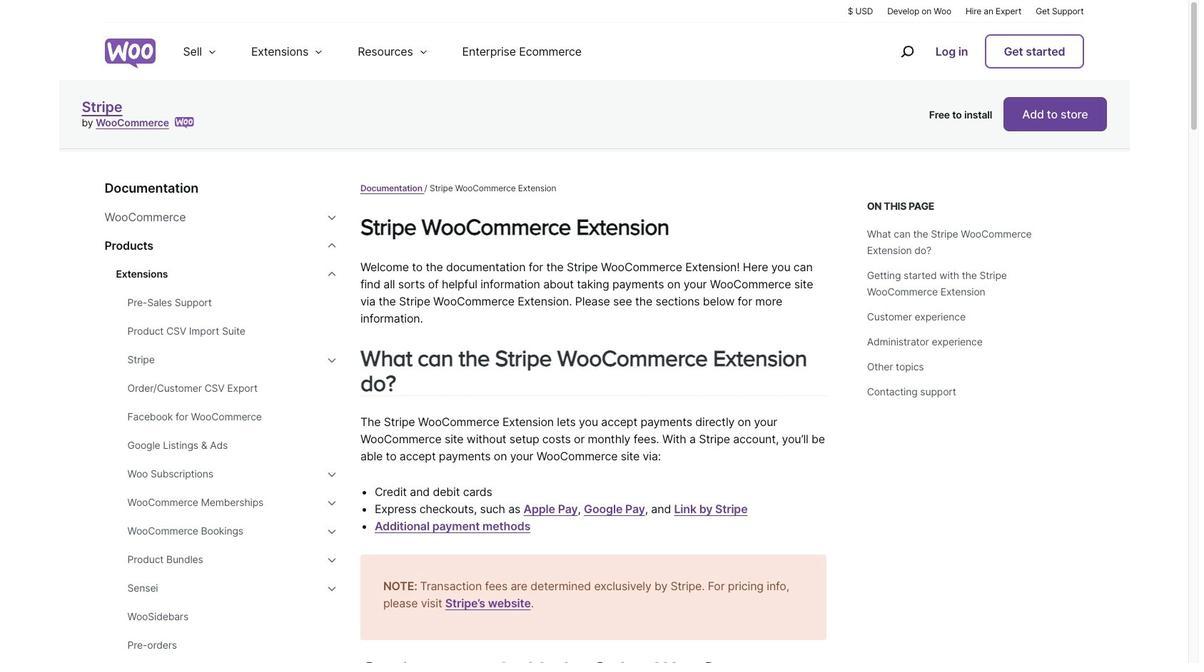 Task type: vqa. For each thing, say whether or not it's contained in the screenshot.
the open account menu image
no



Task type: describe. For each thing, give the bounding box(es) containing it.
service navigation menu element
[[870, 28, 1084, 75]]



Task type: locate. For each thing, give the bounding box(es) containing it.
breadcrumb element
[[360, 181, 826, 196]]

developed by woocommerce image
[[175, 117, 194, 128]]

search image
[[896, 40, 918, 63]]



